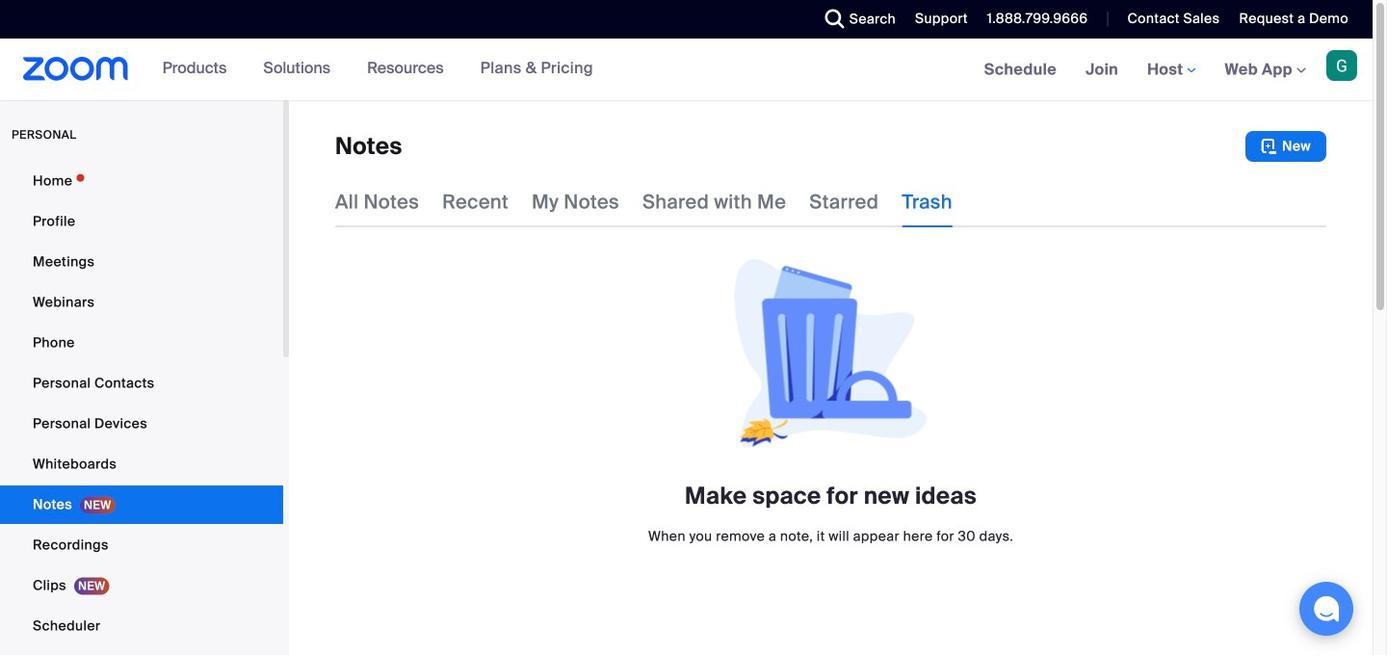 Task type: locate. For each thing, give the bounding box(es) containing it.
open chat image
[[1314, 596, 1341, 623]]

meetings navigation
[[970, 39, 1373, 102]]

banner
[[0, 39, 1373, 102]]

profile picture image
[[1327, 50, 1358, 81]]

tabs of all notes page tab list
[[335, 177, 953, 227]]

zoom logo image
[[23, 57, 129, 81]]



Task type: vqa. For each thing, say whether or not it's contained in the screenshot.
the leftmost Buy
no



Task type: describe. For each thing, give the bounding box(es) containing it.
product information navigation
[[148, 39, 608, 100]]

personal menu menu
[[0, 162, 283, 655]]



